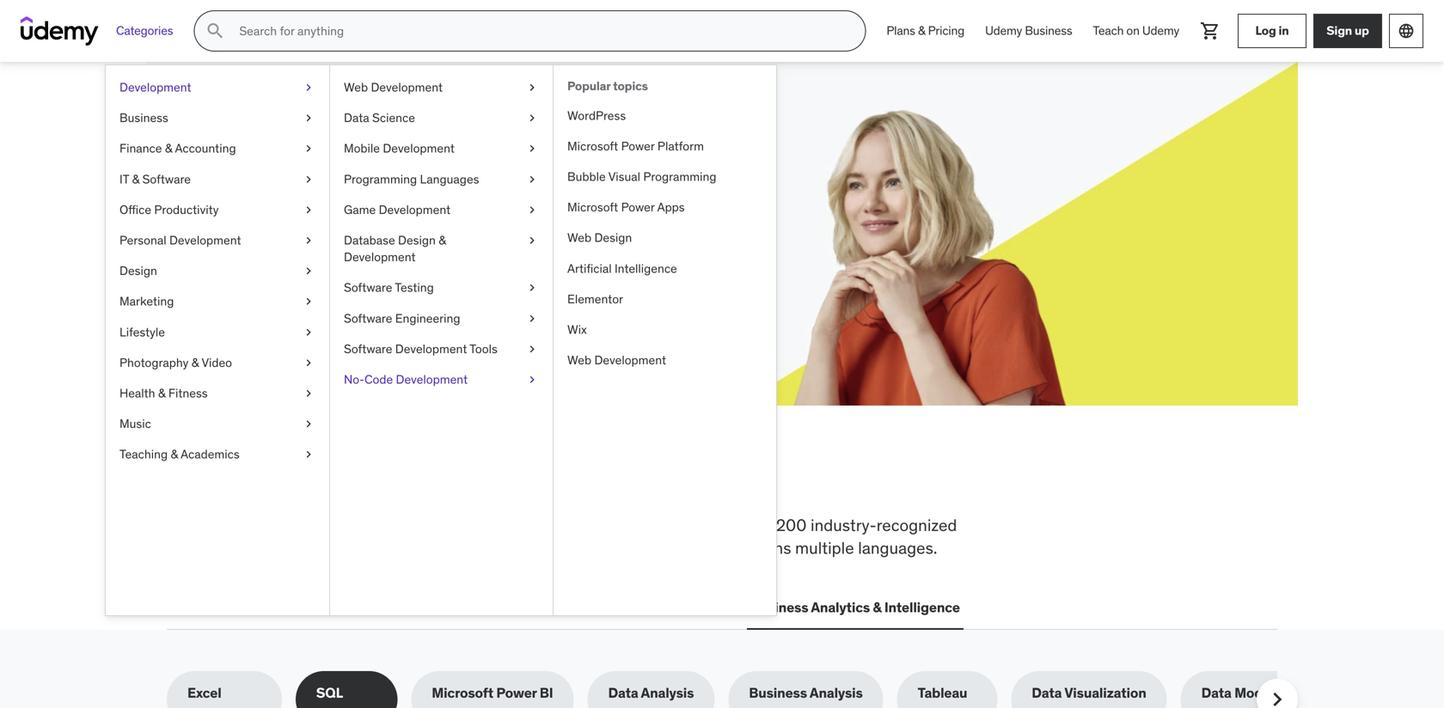 Task type: describe. For each thing, give the bounding box(es) containing it.
video
[[202, 355, 232, 370]]

categories button
[[106, 10, 183, 52]]

just
[[522, 179, 545, 197]]

software for software engineering
[[344, 311, 392, 326]]

200
[[776, 515, 807, 536]]

software development tools link
[[330, 334, 553, 364]]

the
[[224, 458, 278, 503]]

microsoft power apps
[[567, 200, 685, 215]]

database design & development
[[344, 233, 446, 265]]

on
[[1127, 23, 1140, 38]]

0 horizontal spatial web development link
[[330, 72, 553, 103]]

0 horizontal spatial programming
[[344, 171, 417, 187]]

web design
[[567, 230, 632, 246]]

0 horizontal spatial your
[[278, 179, 305, 197]]

it certifications
[[309, 599, 411, 617]]

& inside button
[[873, 599, 882, 617]]

xsmall image for programming languages
[[525, 171, 539, 188]]

leadership
[[431, 599, 502, 617]]

udemy business link
[[975, 10, 1083, 52]]

business for business analysis
[[749, 685, 807, 702]]

development for mobile development 'link'
[[383, 141, 455, 156]]

platform
[[658, 138, 704, 154]]

with
[[366, 179, 392, 197]]

potential
[[308, 179, 362, 197]]

certifications,
[[167, 538, 266, 559]]

future
[[424, 137, 508, 172]]

skills
[[229, 137, 306, 172]]

udemy image
[[21, 16, 99, 46]]

xsmall image for software engineering
[[525, 310, 539, 327]]

photography & video link
[[106, 348, 329, 378]]

power for apps
[[621, 200, 655, 215]]

development link
[[106, 72, 329, 103]]

in inside log in link
[[1279, 23, 1289, 38]]

health
[[120, 386, 155, 401]]

business analysis
[[749, 685, 863, 702]]

personal
[[120, 233, 166, 248]]

xsmall image for teaching & academics
[[302, 446, 316, 463]]

data science for data science link
[[344, 110, 415, 126]]

no-code development
[[344, 372, 468, 387]]

& inside database design & development
[[439, 233, 446, 248]]

game development
[[344, 202, 451, 217]]

design for web
[[595, 230, 632, 246]]

finance & accounting link
[[106, 133, 329, 164]]

no-code development element
[[553, 65, 776, 616]]

development for game development link
[[379, 202, 451, 217]]

xsmall image for software development tools
[[525, 341, 539, 358]]

popular topics
[[567, 78, 648, 94]]

development for 'personal development' link
[[169, 233, 241, 248]]

excel
[[187, 685, 221, 702]]

artificial
[[567, 261, 612, 276]]

fitness
[[168, 386, 208, 401]]

testing
[[395, 280, 434, 295]]

sign up link
[[1314, 14, 1383, 48]]

productivity
[[154, 202, 219, 217]]

all the skills you need in one place
[[167, 458, 739, 503]]

data inside 'data science' button
[[523, 599, 553, 617]]

software engineering link
[[330, 303, 553, 334]]

intelligence inside button
[[885, 599, 960, 617]]

popular
[[567, 78, 611, 94]]

web development for bottommost the web development link
[[567, 353, 666, 368]]

skills for your future expand your potential with a course. starting at just $12.99 through dec 15.
[[229, 137, 545, 216]]

place
[[649, 458, 739, 503]]

software testing link
[[330, 273, 553, 303]]

xsmall image for marketing
[[302, 293, 316, 310]]

over
[[741, 515, 772, 536]]

software for software development tools
[[344, 341, 392, 357]]

data right bi at the bottom of page
[[608, 685, 638, 702]]

no-
[[344, 372, 365, 387]]

it for it certifications
[[309, 599, 320, 617]]

technical
[[427, 515, 493, 536]]

bubble visual programming
[[567, 169, 717, 184]]

bubble visual programming link
[[554, 162, 776, 192]]

development down software development tools link
[[396, 372, 468, 387]]

sql
[[316, 685, 343, 702]]

power for platform
[[621, 138, 655, 154]]

xsmall image for design
[[302, 263, 316, 280]]

analysis for data analysis
[[641, 685, 694, 702]]

elementor link
[[554, 284, 776, 315]]

sign
[[1327, 23, 1352, 38]]

categories
[[116, 23, 173, 38]]

visualization
[[1065, 685, 1147, 702]]

0 vertical spatial your
[[356, 137, 418, 172]]

choose a language image
[[1398, 22, 1415, 40]]

& for fitness
[[158, 386, 166, 401]]

programming languages
[[344, 171, 479, 187]]

software up office productivity in the left top of the page
[[142, 171, 191, 187]]

academics
[[181, 447, 240, 462]]

development inside database design & development
[[344, 249, 416, 265]]

teaching & academics link
[[106, 439, 329, 470]]

design for database
[[398, 233, 436, 248]]

apps
[[657, 200, 685, 215]]

topic filters element
[[167, 672, 1316, 708]]

finance & accounting
[[120, 141, 236, 156]]

xsmall image for mobile development
[[525, 140, 539, 157]]

visual
[[609, 169, 641, 184]]

sign up
[[1327, 23, 1369, 38]]

xsmall image for office productivity
[[302, 202, 316, 218]]

dec
[[325, 199, 350, 216]]

science for data science link
[[372, 110, 415, 126]]

it & software link
[[106, 164, 329, 195]]

certifications
[[323, 599, 411, 617]]

programming languages link
[[330, 164, 553, 195]]

xsmall image for health & fitness
[[302, 385, 316, 402]]

health & fitness
[[120, 386, 208, 401]]

prep
[[620, 515, 653, 536]]

communication button
[[624, 587, 733, 629]]

for inside "covering critical workplace skills to technical topics, including prep content for over 200 industry-recognized certifications, our catalog supports well-rounded professional development and spans multiple languages."
[[717, 515, 737, 536]]

for inside skills for your future expand your potential with a course. starting at just $12.99 through dec 15.
[[311, 137, 351, 172]]

0 horizontal spatial design
[[120, 263, 157, 279]]

web development for leftmost the web development link
[[344, 80, 443, 95]]

teaching & academics
[[120, 447, 240, 462]]

one
[[581, 458, 643, 503]]

up
[[1355, 23, 1369, 38]]

& for video
[[192, 355, 199, 370]]

intelligence inside the no-code development element
[[615, 261, 677, 276]]

leadership button
[[428, 587, 506, 629]]

analytics
[[811, 599, 870, 617]]

plans
[[887, 23, 916, 38]]

teach on udemy link
[[1083, 10, 1190, 52]]

power for bi
[[496, 685, 537, 702]]

supports
[[355, 538, 420, 559]]

personal development link
[[106, 225, 329, 256]]

& for software
[[132, 171, 139, 187]]

wix link
[[554, 315, 776, 345]]

need
[[452, 458, 535, 503]]

log in
[[1256, 23, 1289, 38]]

data inside data science link
[[344, 110, 369, 126]]

data science for 'data science' button
[[523, 599, 607, 617]]

catalog
[[297, 538, 351, 559]]

our
[[270, 538, 294, 559]]



Task type: vqa. For each thing, say whether or not it's contained in the screenshot.
10/2023
no



Task type: locate. For each thing, give the bounding box(es) containing it.
course.
[[406, 179, 450, 197]]

0 vertical spatial it
[[120, 171, 129, 187]]

0 horizontal spatial udemy
[[985, 23, 1022, 38]]

for up and
[[717, 515, 737, 536]]

xsmall image inside office productivity link
[[302, 202, 316, 218]]

microsoft down the wordpress
[[567, 138, 618, 154]]

your up the "through" in the top left of the page
[[278, 179, 305, 197]]

development for software development tools link
[[395, 341, 467, 357]]

bi
[[540, 685, 553, 702]]

web down wix at the top left
[[567, 353, 592, 368]]

data modeling
[[1202, 685, 1295, 702]]

web development up data science link
[[344, 80, 443, 95]]

web for leftmost the web development link
[[344, 80, 368, 95]]

xsmall image inside teaching & academics link
[[302, 446, 316, 463]]

programming up the 15.
[[344, 171, 417, 187]]

0 vertical spatial web development link
[[330, 72, 553, 103]]

elementor
[[567, 291, 623, 307]]

skills inside "covering critical workplace skills to technical topics, including prep content for over 200 industry-recognized certifications, our catalog supports well-rounded professional development and spans multiple languages."
[[368, 515, 404, 536]]

xsmall image inside the development link
[[302, 79, 316, 96]]

business inside button
[[750, 599, 809, 617]]

xsmall image inside health & fitness link
[[302, 385, 316, 402]]

2 vertical spatial power
[[496, 685, 537, 702]]

music
[[120, 416, 151, 432]]

design down personal
[[120, 263, 157, 279]]

development inside button
[[202, 599, 288, 617]]

software up code
[[344, 341, 392, 357]]

web development inside the no-code development element
[[567, 353, 666, 368]]

& for accounting
[[165, 141, 172, 156]]

development inside 'link'
[[383, 141, 455, 156]]

code
[[365, 372, 393, 387]]

development down database
[[344, 249, 416, 265]]

web down certifications,
[[170, 599, 199, 617]]

microsoft power platform
[[567, 138, 704, 154]]

1 vertical spatial skills
[[368, 515, 404, 536]]

programming inside the no-code development element
[[643, 169, 717, 184]]

your up the with at the left top of page
[[356, 137, 418, 172]]

log in link
[[1238, 14, 1307, 48]]

xsmall image inside mobile development 'link'
[[525, 140, 539, 157]]

database
[[344, 233, 395, 248]]

through
[[273, 199, 322, 216]]

science for 'data science' button
[[556, 599, 607, 617]]

plans & pricing link
[[876, 10, 975, 52]]

development down engineering
[[395, 341, 467, 357]]

power down bubble visual programming
[[621, 200, 655, 215]]

next image
[[1264, 686, 1291, 708]]

0 vertical spatial intelligence
[[615, 261, 677, 276]]

0 vertical spatial microsoft
[[567, 138, 618, 154]]

1 horizontal spatial analysis
[[810, 685, 863, 702]]

design inside the no-code development element
[[595, 230, 632, 246]]

it left certifications
[[309, 599, 320, 617]]

shopping cart with 0 items image
[[1200, 21, 1221, 41]]

web development
[[344, 80, 443, 95], [567, 353, 666, 368], [170, 599, 288, 617]]

software
[[142, 171, 191, 187], [344, 280, 392, 295], [344, 311, 392, 326], [344, 341, 392, 357]]

1 horizontal spatial science
[[556, 599, 607, 617]]

web design link
[[554, 223, 776, 253]]

a
[[395, 179, 402, 197]]

office productivity
[[120, 202, 219, 217]]

lifestyle
[[120, 324, 165, 340]]

0 horizontal spatial intelligence
[[615, 261, 677, 276]]

microsoft power bi
[[432, 685, 553, 702]]

power left bi at the bottom of page
[[496, 685, 537, 702]]

starting
[[454, 179, 503, 197]]

photography
[[120, 355, 189, 370]]

multiple
[[795, 538, 854, 559]]

science down professional
[[556, 599, 607, 617]]

office productivity link
[[106, 195, 329, 225]]

business inside topic filters element
[[749, 685, 807, 702]]

office
[[120, 202, 151, 217]]

microsoft left bi at the bottom of page
[[432, 685, 494, 702]]

0 horizontal spatial it
[[120, 171, 129, 187]]

xsmall image inside "it & software" link
[[302, 171, 316, 188]]

intelligence down languages.
[[885, 599, 960, 617]]

xsmall image
[[525, 79, 539, 96], [525, 110, 539, 127], [525, 140, 539, 157], [525, 171, 539, 188], [302, 263, 316, 280], [302, 293, 316, 310], [302, 324, 316, 341], [525, 341, 539, 358], [525, 371, 539, 388], [302, 385, 316, 402], [302, 416, 316, 433], [302, 446, 316, 463]]

xsmall image inside lifestyle link
[[302, 324, 316, 341]]

wordpress link
[[554, 100, 776, 131]]

business inside "link"
[[120, 110, 168, 126]]

submit search image
[[205, 21, 226, 41]]

it for it & software
[[120, 171, 129, 187]]

xsmall image for game development
[[525, 202, 539, 218]]

development
[[120, 80, 191, 95], [371, 80, 443, 95], [383, 141, 455, 156], [379, 202, 451, 217], [169, 233, 241, 248], [344, 249, 416, 265], [395, 341, 467, 357], [595, 353, 666, 368], [396, 372, 468, 387], [202, 599, 288, 617]]

business for business analytics & intelligence
[[750, 599, 809, 617]]

xsmall image for no-code development
[[525, 371, 539, 388]]

xsmall image inside the web development link
[[525, 79, 539, 96]]

xsmall image inside software engineering link
[[525, 310, 539, 327]]

& for academics
[[171, 447, 178, 462]]

0 vertical spatial data science
[[344, 110, 415, 126]]

0 vertical spatial web development
[[344, 80, 443, 95]]

xsmall image inside 'personal development' link
[[302, 232, 316, 249]]

in right log
[[1279, 23, 1289, 38]]

xsmall image inside marketing link
[[302, 293, 316, 310]]

0 horizontal spatial science
[[372, 110, 415, 126]]

microsoft for microsoft power platform
[[567, 138, 618, 154]]

1 horizontal spatial programming
[[643, 169, 717, 184]]

& right finance
[[165, 141, 172, 156]]

xsmall image for web development
[[525, 79, 539, 96]]

& right plans on the top of page
[[918, 23, 925, 38]]

covering
[[167, 515, 232, 536]]

photography & video
[[120, 355, 232, 370]]

web up artificial
[[567, 230, 592, 246]]

design up the artificial intelligence
[[595, 230, 632, 246]]

analysis for business analysis
[[810, 685, 863, 702]]

udemy right pricing on the top right
[[985, 23, 1022, 38]]

software up the software engineering
[[344, 280, 392, 295]]

1 vertical spatial for
[[717, 515, 737, 536]]

0 vertical spatial for
[[311, 137, 351, 172]]

2 vertical spatial web development
[[170, 599, 288, 617]]

& up office
[[132, 171, 139, 187]]

xsmall image inside business "link"
[[302, 110, 316, 127]]

web development link down elementor link at the top of the page
[[554, 345, 776, 376]]

2 horizontal spatial design
[[595, 230, 632, 246]]

mobile development link
[[330, 133, 553, 164]]

web up mobile
[[344, 80, 368, 95]]

xsmall image for database design & development
[[525, 232, 539, 249]]

0 horizontal spatial web development
[[170, 599, 288, 617]]

for up potential
[[311, 137, 351, 172]]

music link
[[106, 409, 329, 439]]

& for pricing
[[918, 23, 925, 38]]

data science button
[[520, 587, 611, 629]]

udemy right on
[[1143, 23, 1180, 38]]

skills up supports on the bottom left of page
[[368, 515, 404, 536]]

xsmall image for business
[[302, 110, 316, 127]]

1 vertical spatial intelligence
[[885, 599, 960, 617]]

spans
[[748, 538, 791, 559]]

tableau
[[918, 685, 968, 702]]

data science
[[344, 110, 415, 126], [523, 599, 607, 617]]

1 vertical spatial science
[[556, 599, 607, 617]]

1 horizontal spatial it
[[309, 599, 320, 617]]

development for leftmost the web development link
[[371, 80, 443, 95]]

programming
[[643, 169, 717, 184], [344, 171, 417, 187]]

1 vertical spatial web development
[[567, 353, 666, 368]]

1 horizontal spatial your
[[356, 137, 418, 172]]

data analysis
[[608, 685, 694, 702]]

intelligence
[[615, 261, 677, 276], [885, 599, 960, 617]]

1 vertical spatial it
[[309, 599, 320, 617]]

no-code development link
[[330, 364, 553, 395]]

to
[[408, 515, 423, 536]]

software testing
[[344, 280, 434, 295]]

xsmall image inside database design & development link
[[525, 232, 539, 249]]

1 horizontal spatial for
[[717, 515, 737, 536]]

xsmall image inside game development link
[[525, 202, 539, 218]]

1 horizontal spatial intelligence
[[885, 599, 960, 617]]

2 analysis from the left
[[810, 685, 863, 702]]

xsmall image for data science
[[525, 110, 539, 127]]

0 vertical spatial power
[[621, 138, 655, 154]]

development down wix link
[[595, 353, 666, 368]]

0 vertical spatial in
[[1279, 23, 1289, 38]]

xsmall image for it & software
[[302, 171, 316, 188]]

design down game development
[[398, 233, 436, 248]]

xsmall image for lifestyle
[[302, 324, 316, 341]]

1 vertical spatial web development link
[[554, 345, 776, 376]]

& down game development link
[[439, 233, 446, 248]]

1 vertical spatial in
[[541, 458, 575, 503]]

software down software testing
[[344, 311, 392, 326]]

xsmall image inside software testing link
[[525, 280, 539, 296]]

for
[[311, 137, 351, 172], [717, 515, 737, 536]]

skills
[[285, 458, 378, 503], [368, 515, 404, 536]]

web
[[344, 80, 368, 95], [567, 230, 592, 246], [567, 353, 592, 368], [170, 599, 199, 617]]

0 horizontal spatial in
[[541, 458, 575, 503]]

0 vertical spatial skills
[[285, 458, 378, 503]]

Search for anything text field
[[236, 16, 845, 46]]

development down office productivity link
[[169, 233, 241, 248]]

microsoft for microsoft power bi
[[432, 685, 494, 702]]

design link
[[106, 256, 329, 286]]

xsmall image for software testing
[[525, 280, 539, 296]]

web for bottommost the web development link
[[567, 353, 592, 368]]

design inside database design & development
[[398, 233, 436, 248]]

1 horizontal spatial web development
[[344, 80, 443, 95]]

0 vertical spatial science
[[372, 110, 415, 126]]

data visualization
[[1032, 685, 1147, 702]]

pricing
[[928, 23, 965, 38]]

2 udemy from the left
[[1143, 23, 1180, 38]]

it up office
[[120, 171, 129, 187]]

1 udemy from the left
[[985, 23, 1022, 38]]

development up programming languages
[[383, 141, 455, 156]]

microsoft down bubble
[[567, 200, 618, 215]]

health & fitness link
[[106, 378, 329, 409]]

xsmall image for personal development
[[302, 232, 316, 249]]

microsoft for microsoft power apps
[[567, 200, 618, 215]]

data up mobile
[[344, 110, 369, 126]]

professional
[[525, 538, 614, 559]]

1 vertical spatial microsoft
[[567, 200, 618, 215]]

xsmall image for finance & accounting
[[302, 140, 316, 157]]

1 vertical spatial your
[[278, 179, 305, 197]]

& right analytics
[[873, 599, 882, 617]]

lifestyle link
[[106, 317, 329, 348]]

xsmall image
[[302, 79, 316, 96], [302, 110, 316, 127], [302, 140, 316, 157], [302, 171, 316, 188], [302, 202, 316, 218], [525, 202, 539, 218], [302, 232, 316, 249], [525, 232, 539, 249], [525, 280, 539, 296], [525, 310, 539, 327], [302, 355, 316, 371]]

teaching
[[120, 447, 168, 462]]

web development for the web development button
[[170, 599, 288, 617]]

at
[[507, 179, 519, 197]]

well-
[[424, 538, 460, 559]]

web for the web development button
[[170, 599, 199, 617]]

xsmall image inside the no-code development link
[[525, 371, 539, 388]]

microsoft inside topic filters element
[[432, 685, 494, 702]]

programming down platform
[[643, 169, 717, 184]]

xsmall image inside design link
[[302, 263, 316, 280]]

xsmall image inside photography & video link
[[302, 355, 316, 371]]

0 horizontal spatial data science
[[344, 110, 415, 126]]

software engineering
[[344, 311, 460, 326]]

& left video
[[192, 355, 199, 370]]

xsmall image inside programming languages link
[[525, 171, 539, 188]]

data science inside button
[[523, 599, 607, 617]]

1 horizontal spatial design
[[398, 233, 436, 248]]

xsmall image for photography & video
[[302, 355, 316, 371]]

power up bubble visual programming
[[621, 138, 655, 154]]

data down professional
[[523, 599, 553, 617]]

business for business
[[120, 110, 168, 126]]

development down "course."
[[379, 202, 451, 217]]

1 analysis from the left
[[641, 685, 694, 702]]

& right "health"
[[158, 386, 166, 401]]

1 vertical spatial power
[[621, 200, 655, 215]]

web development inside button
[[170, 599, 288, 617]]

web development down wix at the top left
[[567, 353, 666, 368]]

data left visualization
[[1032, 685, 1062, 702]]

xsmall image inside music link
[[302, 416, 316, 433]]

mobile development
[[344, 141, 455, 156]]

development for bottommost the web development link
[[595, 353, 666, 368]]

skills up workplace
[[285, 458, 378, 503]]

modeling
[[1235, 685, 1295, 702]]

1 vertical spatial data science
[[523, 599, 607, 617]]

web development down certifications,
[[170, 599, 288, 617]]

intelligence down the web design link
[[615, 261, 677, 276]]

in up including
[[541, 458, 575, 503]]

web inside button
[[170, 599, 199, 617]]

microsoft inside 'link'
[[567, 138, 618, 154]]

data science down professional
[[523, 599, 607, 617]]

xsmall image for development
[[302, 79, 316, 96]]

xsmall image inside software development tools link
[[525, 341, 539, 358]]

power inside 'link'
[[621, 138, 655, 154]]

artificial intelligence
[[567, 261, 677, 276]]

udemy
[[985, 23, 1022, 38], [1143, 23, 1180, 38]]

web for the web design link
[[567, 230, 592, 246]]

1 horizontal spatial udemy
[[1143, 23, 1180, 38]]

xsmall image inside finance & accounting link
[[302, 140, 316, 157]]

web development link up mobile development 'link'
[[330, 72, 553, 103]]

development down categories dropdown button
[[120, 80, 191, 95]]

teach
[[1093, 23, 1124, 38]]

development up data science link
[[371, 80, 443, 95]]

1 horizontal spatial in
[[1279, 23, 1289, 38]]

& right teaching
[[171, 447, 178, 462]]

0 horizontal spatial for
[[311, 137, 351, 172]]

data left modeling
[[1202, 685, 1232, 702]]

microsoft
[[567, 138, 618, 154], [567, 200, 618, 215], [432, 685, 494, 702]]

1 horizontal spatial data science
[[523, 599, 607, 617]]

xsmall image for music
[[302, 416, 316, 433]]

plans & pricing
[[887, 23, 965, 38]]

science up mobile development
[[372, 110, 415, 126]]

bubble
[[567, 169, 606, 184]]

industry-
[[811, 515, 877, 536]]

xsmall image inside data science link
[[525, 110, 539, 127]]

udemy business
[[985, 23, 1073, 38]]

teach on udemy
[[1093, 23, 1180, 38]]

science inside button
[[556, 599, 607, 617]]

it inside button
[[309, 599, 320, 617]]

database design & development link
[[330, 225, 553, 273]]

artificial intelligence link
[[554, 253, 776, 284]]

development
[[618, 538, 713, 559]]

web development button
[[167, 587, 292, 629]]

development for the web development button
[[202, 599, 288, 617]]

analysis
[[641, 685, 694, 702], [810, 685, 863, 702]]

expand
[[229, 179, 275, 197]]

personal development
[[120, 233, 241, 248]]

data science up mobile
[[344, 110, 415, 126]]

recognized
[[877, 515, 957, 536]]

log
[[1256, 23, 1276, 38]]

development down certifications,
[[202, 599, 288, 617]]

power inside topic filters element
[[496, 685, 537, 702]]

0 horizontal spatial analysis
[[641, 685, 694, 702]]

it certifications button
[[305, 587, 414, 629]]

2 horizontal spatial web development
[[567, 353, 666, 368]]

2 vertical spatial microsoft
[[432, 685, 494, 702]]

topics,
[[497, 515, 545, 536]]

1 horizontal spatial web development link
[[554, 345, 776, 376]]

software for software testing
[[344, 280, 392, 295]]



